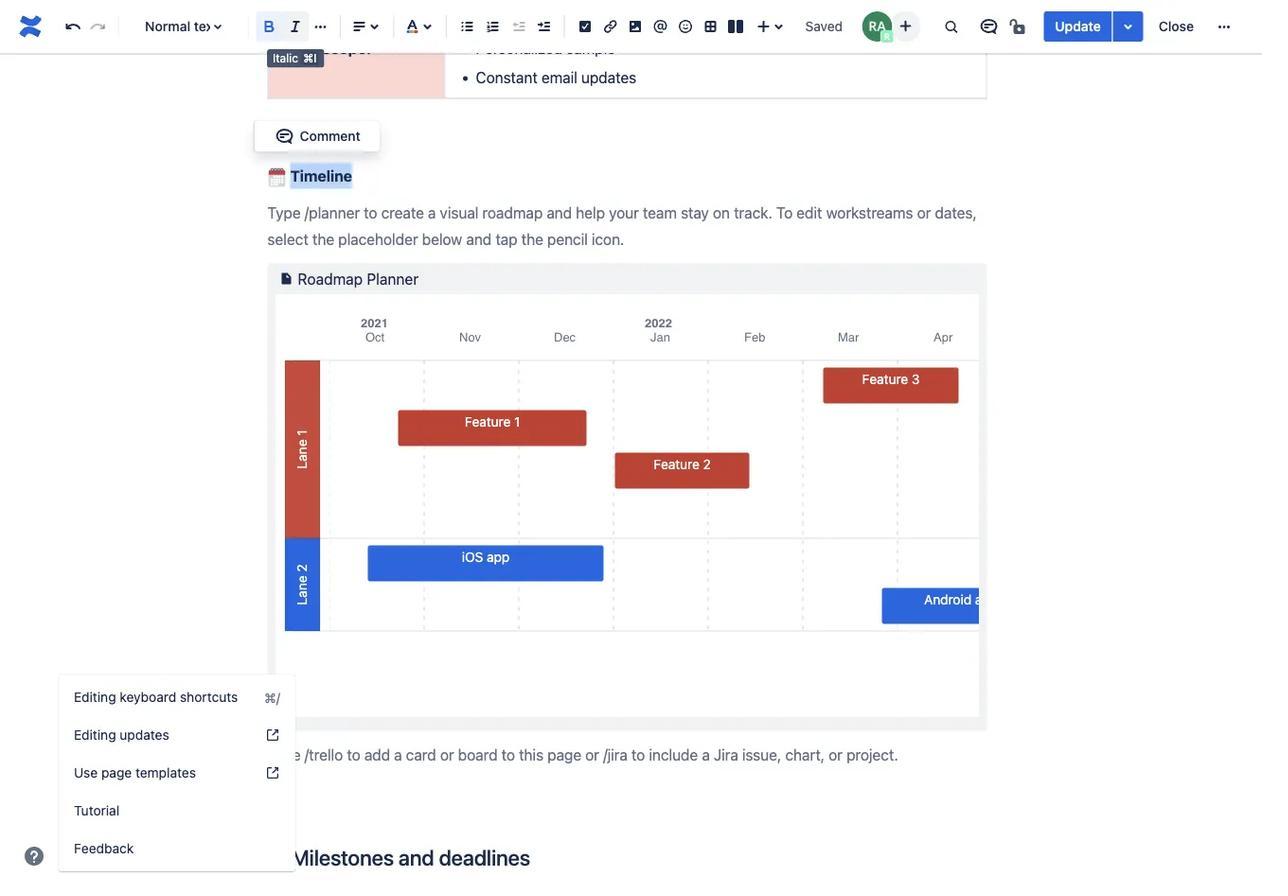 Task type: vqa. For each thing, say whether or not it's contained in the screenshot.
What's
no



Task type: locate. For each thing, give the bounding box(es) containing it.
more formatting image
[[309, 15, 332, 38]]

help image for use page templates
[[265, 766, 280, 781]]

1 vertical spatial help image
[[265, 766, 280, 781]]

numbered list ⌘⇧7 image
[[481, 15, 504, 38]]

italic
[[273, 52, 298, 65]]

italic ⌘i image
[[284, 15, 307, 38]]

tooltip containing italic
[[267, 49, 324, 68]]

timeline
[[290, 167, 352, 185]]

tutorial button
[[59, 793, 295, 831]]

1 editing from the top
[[74, 690, 116, 706]]

help image inside use page templates link
[[265, 766, 280, 781]]

updates down sample on the left
[[581, 68, 636, 86]]

0 vertical spatial help image
[[265, 728, 280, 743]]

email
[[542, 68, 577, 86]]

link image
[[599, 15, 622, 38]]

help image inside editing updates link
[[265, 728, 280, 743]]

mention image
[[649, 15, 672, 38]]

tooltip
[[267, 49, 324, 68]]

2 editing from the top
[[74, 728, 116, 743]]

confluence image
[[15, 11, 45, 42]]

updates down keyboard
[[120, 728, 169, 743]]

1 vertical spatial editing
[[74, 728, 116, 743]]

no restrictions image
[[1008, 15, 1031, 38]]

help image
[[265, 728, 280, 743], [265, 766, 280, 781], [23, 846, 45, 868]]

editing up editing updates
[[74, 690, 116, 706]]

0 vertical spatial editing
[[74, 690, 116, 706]]

adjust update settings image
[[1117, 15, 1140, 38]]

shortcuts
[[180, 690, 238, 706]]

updates
[[581, 68, 636, 86], [120, 728, 169, 743]]

align left image
[[348, 15, 371, 38]]

editing for editing updates
[[74, 728, 116, 743]]

normal
[[145, 18, 190, 34]]

1 vertical spatial updates
[[120, 728, 169, 743]]

saved
[[805, 18, 843, 34]]

use
[[74, 766, 98, 781]]

0 horizontal spatial updates
[[120, 728, 169, 743]]

0 vertical spatial updates
[[581, 68, 636, 86]]

feedback button
[[59, 831, 295, 868]]

milestones
[[291, 845, 394, 871]]

ruby anderson image
[[862, 11, 892, 42]]

:calendar_spiral: image
[[268, 168, 286, 187]]

comment image
[[273, 125, 296, 148]]

bullet list ⌘⇧8 image
[[456, 15, 479, 38]]

roadmap planner image
[[275, 267, 298, 290]]

redo ⌘⇧z image
[[87, 15, 110, 38]]

invite to edit image
[[894, 15, 917, 37]]

:calendar_spiral: image
[[268, 168, 286, 187]]

editing
[[74, 690, 116, 706], [74, 728, 116, 743]]

use page templates
[[74, 766, 196, 781]]

editing up use
[[74, 728, 116, 743]]

text
[[194, 18, 218, 34]]

bold ⌘b image
[[258, 15, 281, 38]]

⌘/
[[264, 690, 280, 706]]

1 horizontal spatial updates
[[581, 68, 636, 86]]

more image
[[1213, 15, 1236, 38]]

deadlines
[[439, 845, 530, 871]]

milestones and deadlines
[[286, 845, 530, 871]]



Task type: describe. For each thing, give the bounding box(es) containing it.
planner
[[367, 270, 419, 288]]

editing updates link
[[59, 717, 295, 755]]

table image
[[699, 15, 722, 38]]

page
[[101, 766, 132, 781]]

not in scope:
[[276, 39, 371, 57]]

confluence image
[[15, 11, 45, 42]]

normal text
[[145, 18, 218, 34]]

personalized sample
[[476, 39, 616, 57]]

close button
[[1148, 11, 1206, 42]]

editing updates
[[74, 728, 169, 743]]

constant
[[476, 68, 538, 86]]

comment icon image
[[978, 15, 1000, 38]]

2 vertical spatial help image
[[23, 846, 45, 868]]

outdent ⇧tab image
[[507, 15, 530, 38]]

scope:
[[322, 39, 371, 57]]

comment button
[[262, 125, 372, 148]]

action item image
[[574, 15, 596, 38]]

constant email updates
[[476, 68, 636, 86]]

sample
[[567, 39, 616, 57]]

in
[[306, 39, 319, 57]]

editing keyboard shortcuts
[[74, 690, 238, 706]]

indent tab image
[[532, 15, 555, 38]]

tutorial
[[74, 804, 119, 819]]

close
[[1159, 18, 1194, 34]]

roadmap planner
[[298, 270, 419, 288]]

use page templates link
[[59, 755, 295, 793]]

templates
[[135, 766, 196, 781]]

update
[[1055, 18, 1101, 34]]

and
[[399, 845, 434, 871]]

comment
[[300, 128, 361, 144]]

add image, video, or file image
[[624, 15, 647, 38]]

emoji image
[[674, 15, 697, 38]]

update button
[[1044, 11, 1112, 42]]

personalized
[[476, 39, 563, 57]]

help image for editing updates
[[265, 728, 280, 743]]

⌘i
[[303, 52, 317, 65]]

not
[[276, 39, 302, 57]]

editing for editing keyboard shortcuts
[[74, 690, 116, 706]]

keyboard
[[120, 690, 176, 706]]

feedback
[[74, 841, 134, 857]]

undo ⌘z image
[[62, 15, 84, 38]]

find and replace image
[[940, 15, 962, 38]]

normal text button
[[127, 6, 240, 47]]

italic ⌘i
[[273, 52, 317, 65]]

layouts image
[[725, 15, 747, 38]]

roadmap
[[298, 270, 363, 288]]



